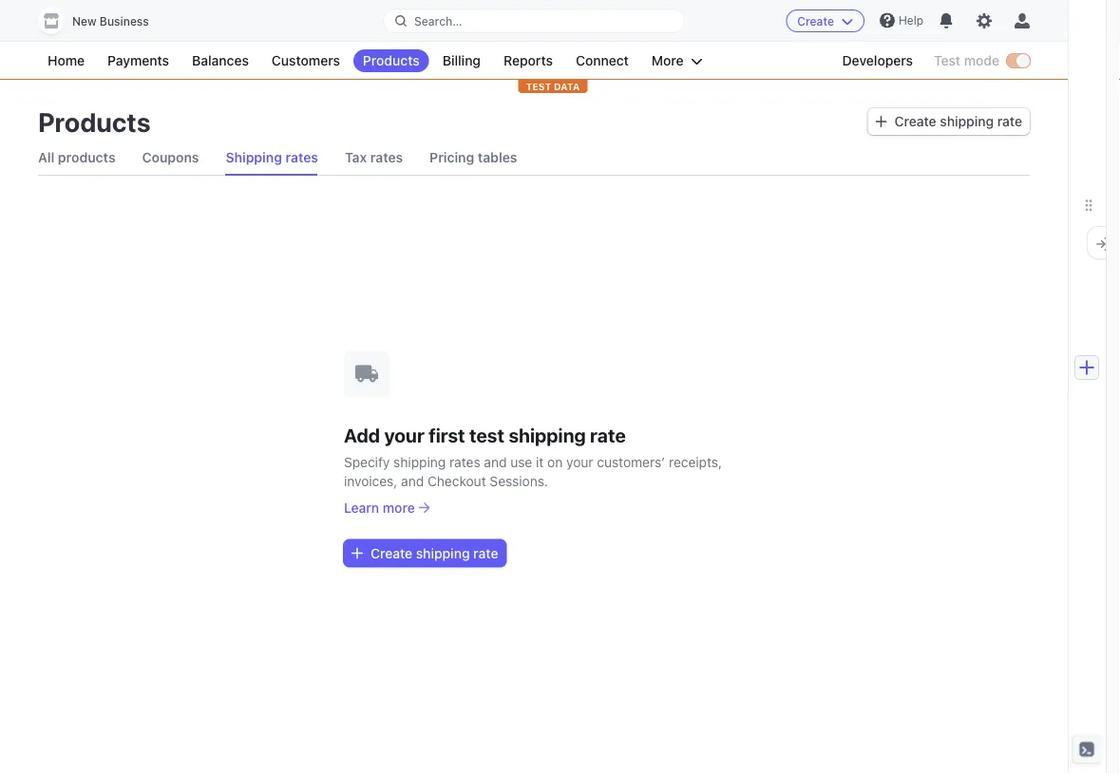Task type: describe. For each thing, give the bounding box(es) containing it.
1 horizontal spatial create shipping rate button
[[868, 108, 1030, 135]]

business
[[100, 15, 149, 28]]

tax rates
[[345, 150, 403, 165]]

1 vertical spatial create shipping rate
[[371, 545, 498, 561]]

balances
[[192, 53, 249, 68]]

developers
[[842, 53, 913, 68]]

billing
[[443, 53, 481, 68]]

use
[[511, 454, 532, 470]]

test mode
[[934, 53, 1000, 68]]

coupons
[[142, 150, 199, 165]]

payments
[[107, 53, 169, 68]]

create button
[[786, 10, 865, 32]]

notifications image
[[939, 13, 954, 29]]

it
[[536, 454, 544, 470]]

Search… text field
[[384, 9, 684, 33]]

receipts,
[[669, 454, 722, 470]]

tables
[[478, 150, 517, 165]]

specify shipping rates and use it on your customers' receipts, invoices, and checkout sessions.
[[344, 454, 722, 489]]

more button
[[642, 49, 712, 72]]

2 vertical spatial rate
[[473, 545, 498, 561]]

payments link
[[98, 49, 179, 72]]

home
[[48, 53, 85, 68]]

test
[[526, 81, 551, 92]]

0 vertical spatial rate
[[997, 114, 1022, 129]]

0 horizontal spatial and
[[401, 473, 424, 489]]

all products
[[38, 150, 115, 165]]

add your first test shipping rate
[[344, 424, 626, 447]]

svg image for create shipping rate button to the right
[[876, 116, 887, 127]]

help
[[899, 14, 924, 27]]

tax rates link
[[345, 141, 403, 175]]

shipping down checkout
[[416, 545, 470, 561]]

specify
[[344, 454, 390, 470]]

learn more
[[344, 500, 415, 516]]

shipping
[[226, 150, 282, 165]]

checkout
[[428, 473, 486, 489]]

test data
[[526, 81, 580, 92]]

1 horizontal spatial and
[[484, 454, 507, 470]]

more
[[652, 53, 684, 68]]

help button
[[872, 5, 931, 36]]

add
[[344, 424, 380, 447]]

shipping up it
[[509, 424, 586, 447]]

0 horizontal spatial create shipping rate button
[[344, 540, 506, 567]]

0 horizontal spatial products
[[38, 106, 151, 137]]

learn
[[344, 500, 379, 516]]

0 vertical spatial products
[[363, 53, 420, 68]]

new business button
[[38, 8, 168, 34]]

test
[[469, 424, 505, 447]]

learn more link
[[344, 498, 724, 517]]

billing link
[[433, 49, 490, 72]]

shipping inside specify shipping rates and use it on your customers' receipts, invoices, and checkout sessions.
[[394, 454, 446, 470]]



Task type: locate. For each thing, give the bounding box(es) containing it.
0 horizontal spatial create shipping rate
[[371, 545, 498, 561]]

0 horizontal spatial rates
[[286, 150, 318, 165]]

more
[[383, 500, 415, 516]]

reports
[[504, 53, 553, 68]]

0 vertical spatial and
[[484, 454, 507, 470]]

invoices,
[[344, 473, 398, 489]]

1 horizontal spatial svg image
[[876, 116, 887, 127]]

connect
[[576, 53, 629, 68]]

your inside specify shipping rates and use it on your customers' receipts, invoices, and checkout sessions.
[[566, 454, 593, 470]]

and up more in the bottom of the page
[[401, 473, 424, 489]]

reports link
[[494, 49, 562, 72]]

rates for tax rates
[[370, 150, 403, 165]]

on
[[547, 454, 563, 470]]

create down test
[[895, 114, 937, 129]]

1 vertical spatial create
[[895, 114, 937, 129]]

new business
[[72, 15, 149, 28]]

products down search…
[[363, 53, 420, 68]]

0 vertical spatial your
[[384, 424, 425, 447]]

pricing
[[430, 150, 474, 165]]

1 vertical spatial your
[[566, 454, 593, 470]]

create for the leftmost create shipping rate button
[[371, 545, 413, 561]]

Search… search field
[[384, 9, 684, 33]]

rate
[[997, 114, 1022, 129], [590, 424, 626, 447], [473, 545, 498, 561]]

2 horizontal spatial rates
[[449, 454, 480, 470]]

1 horizontal spatial products
[[363, 53, 420, 68]]

all products link
[[38, 141, 115, 175]]

test
[[934, 53, 961, 68]]

first
[[429, 424, 465, 447]]

developers link
[[833, 49, 923, 72]]

create shipping rate down more in the bottom of the page
[[371, 545, 498, 561]]

and
[[484, 454, 507, 470], [401, 473, 424, 489]]

0 horizontal spatial rate
[[473, 545, 498, 561]]

pricing tables link
[[430, 141, 517, 175]]

svg image for the leftmost create shipping rate button
[[352, 548, 363, 559]]

customers
[[272, 53, 340, 68]]

connect link
[[566, 49, 638, 72]]

0 vertical spatial create shipping rate
[[895, 114, 1022, 129]]

1 horizontal spatial rates
[[370, 150, 403, 165]]

customers'
[[597, 454, 665, 470]]

rate up customers'
[[590, 424, 626, 447]]

svg image
[[876, 116, 887, 127], [352, 548, 363, 559]]

rates right shipping
[[286, 150, 318, 165]]

2 horizontal spatial rate
[[997, 114, 1022, 129]]

1 horizontal spatial create shipping rate
[[895, 114, 1022, 129]]

1 vertical spatial products
[[38, 106, 151, 137]]

0 vertical spatial svg image
[[876, 116, 887, 127]]

svg image down learn
[[352, 548, 363, 559]]

rate down learn more link
[[473, 545, 498, 561]]

tab list
[[38, 141, 1030, 176]]

sessions.
[[490, 473, 548, 489]]

products
[[363, 53, 420, 68], [38, 106, 151, 137]]

1 vertical spatial create shipping rate button
[[344, 540, 506, 567]]

pricing tables
[[430, 150, 517, 165]]

1 vertical spatial and
[[401, 473, 424, 489]]

shipping rates
[[226, 150, 318, 165]]

shipping down test mode
[[940, 114, 994, 129]]

0 vertical spatial create
[[798, 14, 834, 28]]

create for create shipping rate button to the right
[[895, 114, 937, 129]]

your
[[384, 424, 425, 447], [566, 454, 593, 470]]

mode
[[964, 53, 1000, 68]]

1 horizontal spatial create
[[798, 14, 834, 28]]

1 vertical spatial svg image
[[352, 548, 363, 559]]

shipping rates link
[[226, 141, 318, 175]]

rates up checkout
[[449, 454, 480, 470]]

products up products
[[38, 106, 151, 137]]

2 horizontal spatial create
[[895, 114, 937, 129]]

new
[[72, 15, 97, 28]]

search…
[[414, 14, 462, 28]]

home link
[[38, 49, 94, 72]]

your right on
[[566, 454, 593, 470]]

balances link
[[183, 49, 258, 72]]

create shipping rate down test mode
[[895, 114, 1022, 129]]

2 vertical spatial create
[[371, 545, 413, 561]]

0 horizontal spatial your
[[384, 424, 425, 447]]

shipping
[[940, 114, 994, 129], [509, 424, 586, 447], [394, 454, 446, 470], [416, 545, 470, 561]]

1 horizontal spatial your
[[566, 454, 593, 470]]

1 vertical spatial rate
[[590, 424, 626, 447]]

rates
[[286, 150, 318, 165], [370, 150, 403, 165], [449, 454, 480, 470]]

rates right tax
[[370, 150, 403, 165]]

0 horizontal spatial create
[[371, 545, 413, 561]]

products
[[58, 150, 115, 165]]

all
[[38, 150, 54, 165]]

rates inside specify shipping rates and use it on your customers' receipts, invoices, and checkout sessions.
[[449, 454, 480, 470]]

0 vertical spatial create shipping rate button
[[868, 108, 1030, 135]]

rates for shipping rates
[[286, 150, 318, 165]]

0 horizontal spatial svg image
[[352, 548, 363, 559]]

data
[[554, 81, 580, 92]]

shipping down first
[[394, 454, 446, 470]]

tax
[[345, 150, 367, 165]]

customers link
[[262, 49, 350, 72]]

products link
[[353, 49, 429, 72]]

and left use on the bottom of the page
[[484, 454, 507, 470]]

create shipping rate
[[895, 114, 1022, 129], [371, 545, 498, 561]]

coupons link
[[142, 141, 199, 175]]

tab list containing all products
[[38, 141, 1030, 176]]

create down more in the bottom of the page
[[371, 545, 413, 561]]

create shipping rate button down test
[[868, 108, 1030, 135]]

create shipping rate button down more in the bottom of the page
[[344, 540, 506, 567]]

svg image down developers link
[[876, 116, 887, 127]]

rate down mode
[[997, 114, 1022, 129]]

1 horizontal spatial rate
[[590, 424, 626, 447]]

your right add
[[384, 424, 425, 447]]

create
[[798, 14, 834, 28], [895, 114, 937, 129], [371, 545, 413, 561]]

create shipping rate button
[[868, 108, 1030, 135], [344, 540, 506, 567]]

create up developers link
[[798, 14, 834, 28]]



Task type: vqa. For each thing, say whether or not it's contained in the screenshot.
shipping rates
yes



